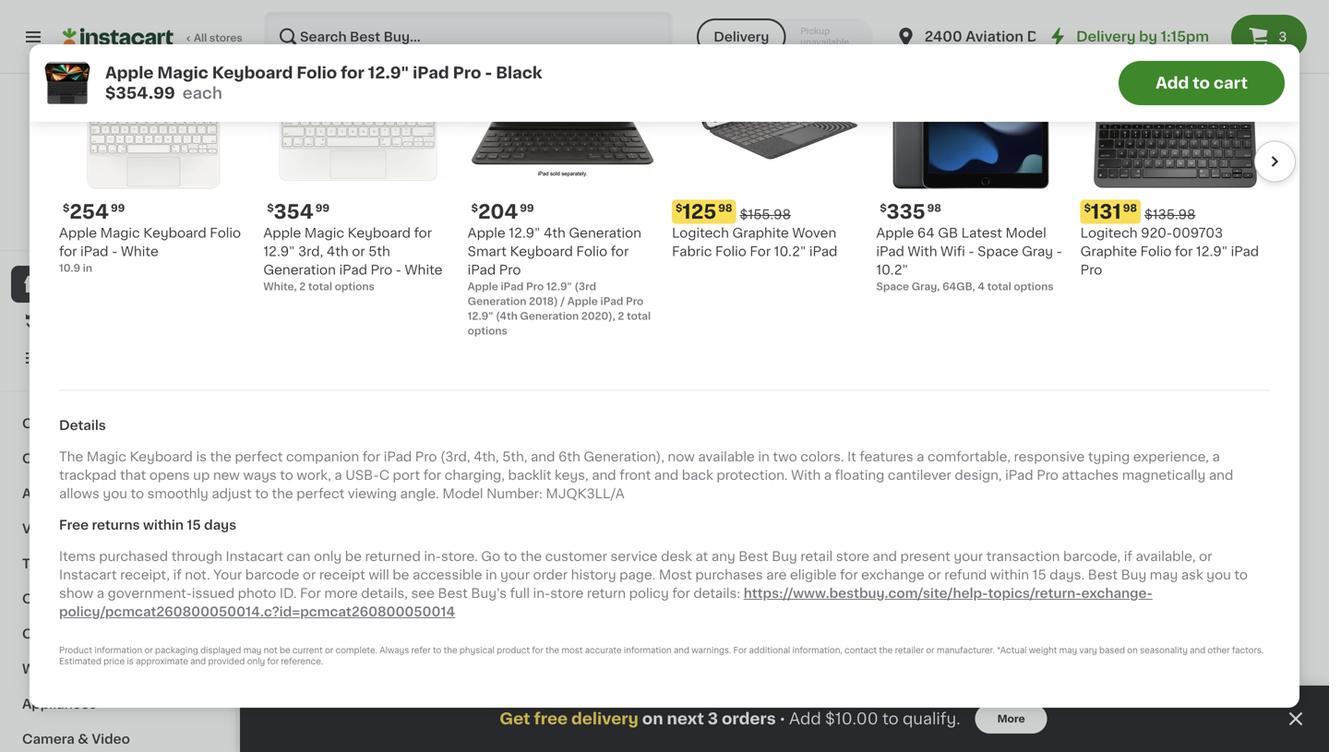 Task type: describe. For each thing, give the bounding box(es) containing it.
that
[[120, 469, 146, 482]]

c inside the magic keyboard is the perfect companion for ipad pro (3rd, 4th, 5th, and 6th generation), now available in two colors. it features a comfortable, responsive typing experience, a trackpad that opens up new ways to work, a usb-c port for charging, backlit keys, and front and back protection. with a floating cantilever design, ipad pro attaches magnetically and allows you to smoothly adjust to the perfect viewing angle. model number: mjqk3ll/a
[[379, 469, 390, 482]]

ipad inside $ 125 98 $155.98 logitech graphite woven fabric folio for 10.2" ipad
[[810, 245, 838, 258]]

0 horizontal spatial 15
[[187, 519, 201, 532]]

adapter inside apple usb-c to usb adapter
[[1136, 139, 1188, 151]]

$ 19 00
[[1140, 96, 1185, 115]]

charging for airpods
[[621, 526, 680, 539]]

apple magic keyboard folio for 12.9" ipad pro - black $354.99 each
[[105, 65, 543, 101]]

items purchased through instacart can only be returned in-store. go to the customer service desk at any best buy retail store and present your transaction barcode, if available, or instacart receipt, if not. your barcode or receipt will be accessible in your order history page. most purchases are eligible for exchange or refund within 15 days. best buy may ask you to show a government-issued photo id. for more details, see best buy's full in-store return policy for details:
[[59, 551, 1249, 600]]

current
[[293, 647, 323, 655]]

tablets
[[115, 417, 163, 430]]

policy/pcmcat260800050014.c?id=pcmcat260800050014
[[59, 606, 455, 619]]

$ 19 99 for apple usb type c-to- lightning charging cable - white - 3.3'
[[281, 465, 326, 484]]

wearables link
[[11, 652, 224, 687]]

1 horizontal spatial instacart
[[226, 551, 284, 563]]

3 inside button
[[1279, 30, 1288, 43]]

3.3', inside apple usb type c-to- lightning charging cable - white - 3.3' 3.3', 2 total options
[[277, 544, 298, 555]]

instacart logo image
[[63, 26, 174, 48]]

best down the barcode, at the bottom
[[1089, 569, 1118, 582]]

usb- inside apple white 20w usb- c power adapter
[[564, 489, 598, 502]]

and inside the items purchased through instacart can only be returned in-store. go to the customer service desk at any best buy retail store and present your transaction barcode, if available, or instacart receipt, if not. your barcode or receipt will be accessible in your order history page. most purchases are eligible for exchange or refund within 15 days. best buy may ask you to show a government-issued photo id. for more details, see best buy's full in-store return policy for details:
[[873, 551, 898, 563]]

$ inside the $ 254 99
[[63, 203, 70, 213]]

ipad inside apple second generation pencil for ipad pro
[[277, 157, 305, 170]]

1 horizontal spatial wifi
[[941, 245, 966, 258]]

id.
[[280, 587, 297, 600]]

mjqk3ll/a
[[546, 488, 625, 501]]

graphite inside $ 125 98 $155.98 logitech graphite woven fabric folio for 10.2" ipad
[[733, 227, 789, 240]]

purchased
[[99, 551, 168, 563]]

lightning for cable
[[277, 508, 338, 521]]

1 vertical spatial phone
[[52, 628, 94, 641]]

white inside apple 3rd generation airpods with lightning charging case - white airpods 3rd generation lightning case, 3 total options
[[729, 526, 767, 539]]

and left other
[[1191, 647, 1206, 655]]

details
[[59, 419, 106, 432]]

1 horizontal spatial buy
[[772, 551, 798, 563]]

0 vertical spatial 3rd
[[662, 489, 683, 502]]

$145.98 original price: $175.98 element
[[621, 463, 778, 487]]

cantilever
[[888, 469, 952, 482]]

charging for -
[[341, 508, 400, 521]]

12.9" inside $ 131 98 $135.98 logitech 920-009703 graphite folio for 12.9" ipad pro
[[1197, 245, 1228, 258]]

can
[[287, 551, 311, 563]]

pro down smart
[[499, 264, 521, 277]]

$ 19 99 for 3.3', 2 total options
[[1140, 465, 1185, 484]]

98 for 55
[[1002, 466, 1016, 476]]

for inside the items purchased through instacart can only be returned in-store. go to the customer service desk at any best buy retail store and present your transaction barcode, if available, or instacart receipt, if not. your barcode or receipt will be accessible in your order history page. most purchases are eligible for exchange or refund within 15 days. best buy may ask you to show a government-issued photo id. for more details, see best buy's full in-store return policy for details:
[[300, 587, 321, 600]]

delivery for delivery
[[714, 30, 770, 43]]

6th
[[559, 451, 581, 464]]

order
[[533, 569, 568, 582]]

it
[[848, 451, 857, 464]]

0 horizontal spatial cell
[[22, 628, 48, 641]]

is inside product information or packaging displayed may not be current or complete. always refer to the physical product for the most accurate information and warnings. for additional information, contact the retailer or manufacturer. *actual weight may vary based on seasonality and other factors. estimated price is approximate and provided only for reference.
[[127, 658, 134, 666]]

0 vertical spatial gb
[[682, 120, 703, 133]]

19 for insignia 8 ounce cleaning dusters
[[1146, 96, 1169, 115]]

009703
[[1173, 227, 1224, 240]]

4th inside apple 12.9" 4th generation smart keyboard folio for ipad pro apple ipad pro 12.9" (3rd generation 2018) / apple ipad pro 12.9" (4th generation 2020), 2 total options
[[544, 227, 566, 240]]

gb inside item carousel region
[[938, 227, 959, 240]]

displayed
[[200, 647, 241, 655]]

white inside apple white 0.8 mm thunderbolt 3 usb-c cable
[[834, 120, 871, 133]]

government-
[[108, 587, 192, 600]]

product group containing 17
[[449, 298, 606, 524]]

65w
[[449, 139, 479, 151]]

apple magic keyboard folio for ipad - white 10.9 in
[[59, 227, 241, 273]]

and up mjqk3ll/a
[[592, 469, 617, 482]]

00 for 19
[[1170, 97, 1185, 107]]

2 horizontal spatial be
[[393, 569, 410, 582]]

issued
[[192, 587, 235, 600]]

weight
[[1029, 647, 1058, 655]]

tv
[[22, 558, 40, 571]]

1 vertical spatial 3rd
[[664, 544, 681, 555]]

or right current
[[325, 647, 334, 655]]

magic for apple magic keyboard for 12.9" 3rd, 4th or 5th generation ipad pro - white white, 2 total options
[[305, 227, 344, 240]]

estimated
[[59, 658, 101, 666]]

- inside apple magic keyboard folio for 12.9" ipad pro - black $354.99 each
[[485, 65, 492, 81]]

0 vertical spatial store
[[836, 551, 870, 563]]

you for or
[[1207, 569, 1232, 582]]

lightning for case
[[707, 508, 768, 521]]

protection.
[[717, 469, 788, 482]]

keyboard for (3rd,
[[130, 451, 193, 464]]

video inside camera & video link
[[92, 733, 130, 746]]

the left physical
[[444, 647, 458, 655]]

now
[[668, 451, 695, 464]]

$ down experience,
[[1140, 466, 1146, 476]]

0 vertical spatial gray,
[[656, 175, 684, 185]]

latest inside item carousel region
[[962, 227, 1003, 240]]

apple inside apple white 0.8 mm thunderbolt 3 usb-c cable
[[792, 120, 830, 133]]

1 horizontal spatial may
[[1060, 647, 1078, 655]]

vary
[[1080, 647, 1098, 655]]

99 for lightning
[[312, 466, 326, 476]]

receipt
[[319, 569, 365, 582]]

for inside apple magic keyboard folio for 12.9" ipad pro - black $354.99 each
[[341, 65, 365, 81]]

more
[[998, 714, 1026, 724]]

usb- inside apple usb-c to usb adapter
[[1177, 120, 1211, 133]]

apple inside apple second generation pencil for ipad pro
[[277, 120, 315, 133]]

354
[[274, 202, 314, 222]]

generation inside apple 3rd generation airpods with lightning charging case - white airpods 3rd generation lightning case, 3 total options
[[687, 489, 759, 502]]

0 vertical spatial 4
[[722, 175, 729, 185]]

item carousel region containing portable audio
[[277, 609, 1293, 753]]

in inside the "apple magic keyboard folio for ipad - white 10.9 in"
[[83, 263, 92, 273]]

2 horizontal spatial buy
[[1122, 569, 1147, 582]]

to down ways
[[255, 488, 269, 501]]

free returns within 15 days
[[59, 519, 237, 532]]

insignia black universal 65w laptop charger button
[[449, 0, 606, 154]]

usb inside apple usb type c-to- lightning charging cable - white - 3.3' 3.3', 2 total options
[[318, 489, 346, 502]]

2 information from the left
[[624, 647, 672, 655]]

https://www.bestbuy.com/site/help-topics/return-exchange- policy/pcmcat260800050014.c?id=pcmcat260800050014 link
[[59, 587, 1153, 619]]

0 horizontal spatial latest
[[706, 120, 747, 133]]

0 horizontal spatial gray
[[665, 157, 696, 170]]

0 vertical spatial 64gb,
[[687, 175, 720, 185]]

0 horizontal spatial cell phone accessories
[[22, 628, 179, 641]]

pro right /
[[626, 296, 644, 307]]

2 inside apple usb type c-to- lightning charging cable - white - 3.3' 3.3', 2 total options
[[301, 544, 307, 555]]

ipad inside 'apple magic keyboard for 12.9" 3rd, 4th or 5th generation ipad pro - white white, 2 total options'
[[339, 264, 368, 277]]

0 vertical spatial perfect
[[235, 451, 283, 464]]

total inside apple usb type c-to- lightning charging cable - white - 3.3' 3.3', 2 total options
[[309, 544, 334, 555]]

apple 64 gb latest model ipad with wifi - space gray - 10.2" space gray, 64gb, 4 total options inside item carousel region
[[877, 227, 1063, 292]]

or up the ask
[[1200, 551, 1213, 563]]

your
[[214, 569, 242, 582]]

adapter inside apple white 20w usb- c power adapter
[[506, 508, 558, 521]]

cable inside apple white 0.8 mm thunderbolt 3 usb-c cable
[[792, 157, 830, 170]]

1 vertical spatial accessories
[[97, 628, 179, 641]]

tv & home theatre link
[[11, 547, 224, 582]]

2 horizontal spatial 10.2"
[[877, 264, 909, 277]]

generation inside apple second generation pencil for ipad pro
[[277, 139, 350, 151]]

contact
[[845, 647, 877, 655]]

features
[[860, 451, 914, 464]]

19 down companion
[[288, 465, 310, 484]]

pro inside apple magic keyboard folio for 12.9" ipad pro - black $354.99 each
[[453, 65, 481, 81]]

insignia for 65w
[[449, 120, 499, 133]]

folio inside the "apple magic keyboard folio for ipad - white 10.9 in"
[[210, 227, 241, 240]]

retailer
[[895, 647, 924, 655]]

$ inside $ 104 99
[[796, 466, 803, 476]]

with inside the magic keyboard is the perfect companion for ipad pro (3rd, 4th, 5th, and 6th generation), now available in two colors. it features a comfortable, responsive typing experience, a trackpad that opens up new ways to work, a usb-c port for charging, backlit keys, and front and back protection. with a floating cantilever design, ipad pro attaches magnetically and allows you to smoothly adjust to the perfect viewing angle. model number: mjqk3ll/a
[[792, 469, 821, 482]]

12.9" down $ 204 99
[[509, 227, 541, 240]]

add to cart button
[[1119, 61, 1285, 105]]

price
[[104, 658, 125, 666]]

the up new
[[210, 451, 232, 464]]

10.9
[[59, 263, 80, 273]]

apple up smart
[[468, 227, 506, 240]]

$10.00
[[826, 712, 879, 727]]

$ inside $ 125 98 $155.98 logitech graphite woven fabric folio for 10.2" ipad
[[676, 203, 683, 213]]

0 horizontal spatial policy
[[129, 205, 162, 216]]

keyboard for $354.99
[[212, 65, 293, 81]]

and left warnings.
[[674, 647, 690, 655]]

2400 aviation dr
[[925, 30, 1045, 43]]

apple second generation pencil for ipad pro button
[[277, 0, 434, 173]]

in inside the items purchased through instacart can only be returned in-store. go to the customer service desk at any best buy retail store and present your transaction barcode, if available, or instacart receipt, if not. your barcode or receipt will be accessible in your order history page. most purchases are eligible for exchange or refund within 15 days. best buy may ask you to show a government-issued photo id. for more details, see best buy's full in-store return policy for details:
[[486, 569, 497, 582]]

17
[[459, 465, 479, 484]]

through
[[171, 551, 222, 563]]

keyboard for ipad
[[348, 227, 411, 240]]

aviation
[[966, 30, 1024, 43]]

ounce
[[1030, 120, 1073, 133]]

or up approximate
[[144, 647, 153, 655]]

20w
[[531, 489, 561, 502]]

are
[[767, 569, 787, 582]]

for inside $ 125 98 $155.98 logitech graphite woven fabric folio for 10.2" ipad
[[750, 245, 771, 258]]

or right the retailer
[[927, 647, 935, 655]]

2 inside apple 12.9" 4th generation smart keyboard folio for ipad pro apple ipad pro 12.9" (3rd generation 2018) / apple ipad pro 12.9" (4th generation 2020), 2 total options
[[618, 311, 625, 321]]

apple down 335
[[877, 227, 915, 240]]

office
[[22, 593, 64, 606]]

98 for 145
[[668, 466, 682, 476]]

1 horizontal spatial perfect
[[297, 488, 345, 501]]

to-
[[401, 489, 420, 502]]

the left the retailer
[[879, 647, 893, 655]]

- inside the "apple magic keyboard folio for ipad - white 10.9 in"
[[112, 245, 118, 258]]

black inside apple magic keyboard folio for 12.9" ipad pro - black $354.99 each
[[496, 65, 543, 81]]

$175.98
[[690, 471, 740, 484]]

1 horizontal spatial model
[[621, 139, 661, 151]]

•
[[780, 712, 786, 727]]

best buy
[[88, 184, 148, 197]]

for inside product information or packaging displayed may not be current or complete. always refer to the physical product for the most accurate information and warnings. for additional information, contact the retailer or manufacturer. *actual weight may vary based on seasonality and other factors. estimated price is approximate and provided only for reference.
[[734, 647, 747, 655]]

64 inside item carousel region
[[918, 227, 935, 240]]

adjust
[[212, 488, 252, 501]]

add inside treatment tracker modal dialog
[[790, 712, 822, 727]]

cell phone accessories inside item carousel region
[[277, 241, 518, 260]]

opens
[[149, 469, 190, 482]]

with down $ 335 98
[[908, 245, 938, 258]]

reference.
[[281, 658, 323, 666]]

$ inside $ 131 98 $135.98 logitech 920-009703 graphite folio for 12.9" ipad pro
[[1085, 203, 1092, 213]]

view
[[63, 205, 88, 216]]

stores
[[210, 33, 243, 43]]

options inside apple 12.9" 4th generation smart keyboard folio for ipad pro apple ipad pro 12.9" (3rd generation 2018) / apple ipad pro 12.9" (4th generation 2020), 2 total options
[[468, 326, 508, 336]]

to right go
[[504, 551, 517, 563]]

pro up 2018)
[[526, 282, 544, 292]]

for inside apple second generation pencil for ipad pro
[[396, 139, 414, 151]]

refund
[[945, 569, 987, 582]]

0 horizontal spatial wifi
[[729, 139, 754, 151]]

all stores
[[194, 33, 243, 43]]

apple inside apple magic keyboard folio for 12.9" ipad pro - black $354.99 each
[[105, 65, 154, 81]]

1 horizontal spatial in-
[[533, 587, 551, 600]]

0 horizontal spatial 10.2"
[[709, 157, 740, 170]]

0 vertical spatial in-
[[424, 551, 441, 563]]

0 horizontal spatial 64
[[662, 120, 679, 133]]

for inside $ 131 98 $135.98 logitech 920-009703 graphite folio for 12.9" ipad pro
[[1176, 245, 1193, 258]]

with up 125
[[696, 139, 726, 151]]

within inside the items purchased through instacart can only be returned in-store. go to the customer service desk at any best buy retail store and present your transaction barcode, if available, or instacart receipt, if not. your barcode or receipt will be accessible in your order history page. most purchases are eligible for exchange or refund within 15 days. best buy may ask you to show a government-issued photo id. for more details, see best buy's full in-store return policy for details:
[[991, 569, 1030, 582]]

1 horizontal spatial your
[[954, 551, 984, 563]]

provided
[[208, 658, 245, 666]]

white inside the "apple magic keyboard folio for ipad - white 10.9 in"
[[121, 245, 159, 258]]

keyboard inside apple 12.9" 4th generation smart keyboard folio for ipad pro apple ipad pro 12.9" (3rd generation 2018) / apple ipad pro 12.9" (4th generation 2020), 2 total options
[[510, 245, 573, 258]]

0 vertical spatial apple 64 gb latest model ipad with wifi - space gray - 10.2" space gray, 64gb, 4 total options
[[621, 120, 763, 200]]

a down companion
[[335, 469, 342, 482]]

audio inside item carousel region
[[370, 617, 429, 637]]

apple right universal
[[621, 120, 658, 133]]

$ inside $ 335 98
[[880, 203, 887, 213]]

details,
[[361, 587, 408, 600]]

home
[[57, 558, 97, 571]]

chargers
[[86, 452, 147, 465]]

920-
[[1142, 227, 1173, 240]]

pro down responsive
[[1037, 469, 1059, 482]]

audio inside audio link
[[22, 488, 61, 501]]

mm
[[899, 120, 924, 133]]

apple white 0.8 mm thunderbolt 3 usb-c cable button
[[792, 0, 949, 173]]

angle.
[[400, 488, 439, 501]]

tv & home theatre
[[22, 558, 152, 571]]

a down colors.
[[824, 469, 832, 482]]

total inside apple 12.9" 4th generation smart keyboard folio for ipad pro apple ipad pro 12.9" (3rd generation 2018) / apple ipad pro 12.9" (4th generation 2020), 2 total options
[[627, 311, 651, 321]]

return
[[587, 587, 626, 600]]

98 for 131
[[1124, 203, 1138, 213]]

the down ways
[[272, 488, 293, 501]]

and down packaging
[[190, 658, 206, 666]]

$ 131 98 $135.98 logitech 920-009703 graphite folio for 12.9" ipad pro
[[1081, 202, 1260, 277]]

0 horizontal spatial your
[[501, 569, 530, 582]]

accessible
[[413, 569, 483, 582]]

pro inside $ 131 98 $135.98 logitech 920-009703 graphite folio for 12.9" ipad pro
[[1081, 264, 1103, 277]]

to inside treatment tracker modal dialog
[[883, 712, 899, 727]]

pro up port
[[415, 451, 437, 464]]

delivery by 1:15pm link
[[1047, 26, 1210, 48]]

a right experience,
[[1213, 451, 1221, 464]]

policy inside the items purchased through instacart can only be returned in-store. go to the customer service desk at any best buy retail store and present your transaction barcode, if available, or instacart receipt, if not. your barcode or receipt will be accessible in your order history page. most purchases are eligible for exchange or refund within 15 days. best buy may ask you to show a government-issued photo id. for more details, see best buy's full in-store return policy for details:
[[629, 587, 669, 600]]

cleaning
[[964, 139, 1022, 151]]

99 down experience,
[[1170, 466, 1185, 476]]

apple down (3rd
[[568, 296, 598, 307]]

full
[[510, 587, 530, 600]]

64gb, inside item carousel region
[[943, 282, 976, 292]]

0 horizontal spatial within
[[143, 519, 184, 532]]

the left most
[[546, 647, 560, 655]]

3 inside apple 3rd generation airpods with lightning charging case - white airpods 3rd generation lightning case, 3 total options
[[705, 559, 712, 569]]

audio link
[[11, 477, 224, 512]]

$ inside $ 55 98
[[968, 466, 975, 476]]

logitech for 131
[[1081, 227, 1138, 240]]

delivery for delivery by 1:15pm
[[1077, 30, 1136, 43]]

back
[[682, 469, 714, 482]]

usb inside apple usb-c to usb adapter
[[1241, 120, 1269, 133]]

usb- inside the magic keyboard is the perfect companion for ipad pro (3rd, 4th, 5th, and 6th generation), now available in two colors. it features a comfortable, responsive typing experience, a trackpad that opens up new ways to work, a usb-c port for charging, backlit keys, and front and back protection. with a floating cantilever design, ipad pro attaches magnetically and allows you to smoothly adjust to the perfect viewing angle. model number: mjqk3ll/a
[[346, 469, 379, 482]]

0 horizontal spatial if
[[173, 569, 182, 582]]

and down now
[[655, 469, 679, 482]]

a up cantilever
[[917, 451, 925, 464]]

phone inside item carousel region
[[322, 241, 388, 260]]

to right ways
[[280, 469, 294, 482]]

pro inside apple second generation pencil for ipad pro
[[308, 157, 330, 170]]

to down that
[[131, 488, 144, 501]]

c inside apple white 20w usb- c power adapter
[[449, 508, 459, 521]]

go
[[481, 551, 501, 563]]

1 horizontal spatial lightning
[[621, 559, 670, 569]]

graphite inside $ 131 98 $135.98 logitech 920-009703 graphite folio for 12.9" ipad pro
[[1081, 245, 1138, 258]]

delivery by 1:15pm
[[1077, 30, 1210, 43]]

logitech for 125
[[672, 227, 729, 240]]

folio inside $ 131 98 $135.98 logitech 920-009703 graphite folio for 12.9" ipad pro
[[1141, 245, 1172, 258]]

to inside product information or packaging displayed may not be current or complete. always refer to the physical product for the most accurate information and warnings. for additional information, contact the retailer or manufacturer. *actual weight may vary based on seasonality and other factors. estimated price is approximate and provided only for reference.
[[433, 647, 442, 655]]

0 horizontal spatial may
[[244, 647, 262, 655]]

generation up the (4th
[[468, 296, 527, 307]]

98 for 125
[[719, 203, 733, 213]]

free
[[59, 519, 89, 532]]

refer
[[411, 647, 431, 655]]

99 inside $ 104 99
[[841, 466, 855, 476]]

and up "backlit"
[[531, 451, 555, 464]]

0 vertical spatial be
[[345, 551, 362, 563]]

$19.99 element
[[964, 93, 1121, 117]]

0 vertical spatial if
[[1125, 551, 1133, 563]]

work,
[[297, 469, 331, 482]]



Task type: locate. For each thing, give the bounding box(es) containing it.
may down available,
[[1150, 569, 1179, 582]]

view pricing policy
[[63, 205, 162, 216]]

3rd,
[[298, 245, 323, 258]]

model inside item carousel region
[[1006, 227, 1047, 240]]

apple down 354
[[263, 227, 301, 240]]

1 horizontal spatial delivery
[[1077, 30, 1136, 43]]

1 horizontal spatial cell
[[277, 241, 318, 260]]

barcode,
[[1064, 551, 1121, 563]]

apple inside apple usb-c to usb adapter
[[1136, 120, 1174, 133]]

1 horizontal spatial 64
[[918, 227, 935, 240]]

apple 64 gb latest model ipad with wifi - space gray - 10.2" space gray, 64gb, 4 total options up 125
[[621, 120, 763, 200]]

keyboard inside the "apple magic keyboard folio for ipad - white 10.9 in"
[[143, 227, 207, 240]]

to right the ask
[[1235, 569, 1249, 582]]

2 vertical spatial be
[[280, 647, 291, 655]]

apple inside apple white 20w usb- c power adapter
[[449, 489, 487, 502]]

0 horizontal spatial only
[[247, 658, 265, 666]]

$ down 'generation),'
[[624, 466, 631, 476]]

0 horizontal spatial store
[[551, 587, 584, 600]]

c-
[[385, 489, 401, 502]]

insignia 8 ounce cleaning dusters button
[[964, 0, 1121, 154]]

apple 64 gb latest model ipad with wifi - space gray - 10.2" space gray, 64gb, 4 total options down $ 335 98
[[877, 227, 1063, 292]]

98 right 131
[[1124, 203, 1138, 213]]

0 vertical spatial gray
[[665, 157, 696, 170]]

19 for 55
[[1146, 465, 1169, 484]]

1 vertical spatial model
[[1006, 227, 1047, 240]]

typing
[[1089, 451, 1131, 464]]

1 vertical spatial cell
[[22, 628, 48, 641]]

folio inside $ 125 98 $155.98 logitech graphite woven fabric folio for 10.2" ipad
[[716, 245, 747, 258]]

2 horizontal spatial may
[[1150, 569, 1179, 582]]

0 vertical spatial within
[[143, 519, 184, 532]]

$ 19 99 down experience,
[[1140, 465, 1185, 484]]

magic inside 'apple magic keyboard for 12.9" 3rd, 4th or 5th generation ipad pro - white white, 2 total options'
[[305, 227, 344, 240]]

99 right 354
[[316, 203, 330, 213]]

0 horizontal spatial model
[[443, 488, 483, 501]]

15 up topics/return- on the right bottom of the page
[[1033, 569, 1047, 582]]

0 horizontal spatial in
[[83, 263, 92, 273]]

- inside apple 3rd generation airpods with lightning charging case - white airpods 3rd generation lightning case, 3 total options
[[720, 526, 725, 539]]

apple inside the "apple magic keyboard folio for ipad - white 10.9 in"
[[59, 227, 97, 240]]

charging inside apple usb type c-to- lightning charging cable - white - 3.3' 3.3', 2 total options
[[341, 508, 400, 521]]

0 horizontal spatial graphite
[[733, 227, 789, 240]]

0 vertical spatial wifi
[[729, 139, 754, 151]]

cable down thunderbolt
[[792, 157, 830, 170]]

1 vertical spatial adapter
[[506, 508, 558, 521]]

treatment tracker modal dialog
[[240, 686, 1330, 753]]

adapter
[[1136, 139, 1188, 151], [506, 508, 558, 521]]

insignia
[[449, 120, 499, 133], [964, 120, 1014, 133]]

dr
[[1027, 30, 1045, 43]]

12.9" left the (4th
[[468, 311, 494, 321]]

front
[[620, 469, 651, 482]]

0 horizontal spatial 4th
[[327, 245, 349, 258]]

best
[[88, 184, 118, 197], [739, 551, 769, 563], [1089, 569, 1118, 582], [438, 587, 468, 600]]

3 inside treatment tracker modal dialog
[[708, 712, 718, 727]]

and up the exchange
[[873, 551, 898, 563]]

1 horizontal spatial for
[[734, 647, 747, 655]]

store right retail
[[836, 551, 870, 563]]

is inside the magic keyboard is the perfect companion for ipad pro (3rd, 4th, 5th, and 6th generation), now available in two colors. it features a comfortable, responsive typing experience, a trackpad that opens up new ways to work, a usb-c port for charging, backlit keys, and front and back protection. with a floating cantilever design, ipad pro attaches magnetically and allows you to smoothly adjust to the perfect viewing angle. model number: mjqk3ll/a
[[196, 451, 207, 464]]

thunderbolt
[[792, 139, 872, 151]]

15 inside the items purchased through instacart can only be returned in-store. go to the customer service desk at any best buy retail store and present your transaction barcode, if available, or instacart receipt, if not. your barcode or receipt will be accessible in your order history page. most purchases are eligible for exchange or refund within 15 days. best buy may ask you to show a government-issued photo id. for more details, see best buy's full in-store return policy for details:
[[1033, 569, 1047, 582]]

experience,
[[1134, 451, 1210, 464]]

1 vertical spatial 64
[[918, 227, 935, 240]]

black inside insignia black universal 65w laptop charger
[[502, 120, 538, 133]]

add up $ 19 00 at the top of page
[[1156, 75, 1190, 91]]

insignia inside insignia 8 ounce cleaning dusters
[[964, 120, 1014, 133]]

00
[[1170, 97, 1185, 107], [481, 466, 496, 476]]

phone down $ 354 99
[[322, 241, 388, 260]]

transaction
[[987, 551, 1061, 563]]

or down present
[[928, 569, 942, 582]]

98 inside $ 55 98
[[1002, 466, 1016, 476]]

if right the barcode, at the bottom
[[1125, 551, 1133, 563]]

at
[[696, 551, 709, 563]]

add right •
[[790, 712, 822, 727]]

add for add to cart
[[1156, 75, 1190, 91]]

insignia for cleaning
[[964, 120, 1014, 133]]

be
[[345, 551, 362, 563], [393, 569, 410, 582], [280, 647, 291, 655]]

apple down 17
[[449, 489, 487, 502]]

99 for ipad
[[111, 203, 125, 213]]

12.9" up /
[[547, 282, 572, 292]]

0 horizontal spatial $ 19 99
[[281, 465, 326, 484]]

$ right ways
[[281, 466, 288, 476]]

folio up (3rd
[[577, 245, 608, 258]]

$125.98 original price: $155.98 element
[[672, 200, 862, 224]]

1 vertical spatial cell phone accessories
[[22, 628, 179, 641]]

$ inside $ 354 99
[[267, 203, 274, 213]]

usb- down $ 19 00 at the top of page
[[1177, 120, 1211, 133]]

adapter down $ 19 00 at the top of page
[[1136, 139, 1188, 151]]

add to cart
[[1156, 75, 1248, 91]]

apple white 20w usb- c power adapter
[[449, 489, 598, 521]]

video down appliances link
[[92, 733, 130, 746]]

in
[[83, 263, 92, 273], [758, 451, 770, 464], [486, 569, 497, 582]]

in-
[[424, 551, 441, 563], [533, 587, 551, 600]]

additional
[[749, 647, 791, 655]]

may inside the items purchased through instacart can only be returned in-store. go to the customer service desk at any best buy retail store and present your transaction barcode, if available, or instacart receipt, if not. your barcode or receipt will be accessible in your order history page. most purchases are eligible for exchange or refund within 15 days. best buy may ask you to show a government-issued photo id. for more details, see best buy's full in-store return policy for details:
[[1150, 569, 1179, 582]]

best up are
[[739, 551, 769, 563]]

1 logitech from the left
[[672, 227, 729, 240]]

1 vertical spatial cable
[[277, 526, 315, 539]]

magic for apple magic keyboard folio for 12.9" ipad pro - black $354.99 each
[[157, 65, 209, 81]]

1 horizontal spatial policy
[[629, 587, 669, 600]]

0 horizontal spatial on
[[643, 712, 664, 727]]

$ down delivery by 1:15pm
[[1140, 97, 1146, 107]]

1 vertical spatial black
[[502, 120, 538, 133]]

0 vertical spatial is
[[196, 451, 207, 464]]

98 right 125
[[719, 203, 733, 213]]

pro down 5th
[[371, 264, 393, 277]]

universal
[[541, 120, 601, 133]]

1 insignia from the left
[[449, 120, 499, 133]]

only inside the items purchased through instacart can only be returned in-store. go to the customer service desk at any best buy retail store and present your transaction barcode, if available, or instacart receipt, if not. your barcode or receipt will be accessible in your order history page. most purchases are eligible for exchange or refund within 15 days. best buy may ask you to show a government-issued photo id. for more details, see best buy's full in-store return policy for details:
[[314, 551, 342, 563]]

is right price
[[127, 658, 134, 666]]

logitech inside $ 131 98 $135.98 logitech 920-009703 graphite folio for 12.9" ipad pro
[[1081, 227, 1138, 240]]

& for cables
[[72, 452, 83, 465]]

& inside 'link'
[[101, 417, 111, 430]]

gray inside item carousel region
[[1022, 245, 1054, 258]]

apple down view
[[59, 227, 97, 240]]

gray, up 125
[[656, 175, 684, 185]]

in right 10.9
[[83, 263, 92, 273]]

best down accessible
[[438, 587, 468, 600]]

not.
[[185, 569, 210, 582]]

delivery inside button
[[714, 30, 770, 43]]

wifi down $ 335 98
[[941, 245, 966, 258]]

99 for 3rd,
[[316, 203, 330, 213]]

$ 335 98
[[880, 202, 942, 222]]

keys,
[[555, 469, 589, 482]]

1 horizontal spatial 3.3',
[[1136, 544, 1157, 555]]

$135.98
[[1145, 208, 1196, 221]]

1 vertical spatial store
[[551, 587, 584, 600]]

charging inside apple 3rd generation airpods with lightning charging case - white airpods 3rd generation lightning case, 3 total options
[[621, 526, 680, 539]]

graphite down 131
[[1081, 245, 1138, 258]]

best buy link
[[77, 96, 158, 199]]

you down that
[[103, 488, 127, 501]]

information up price
[[94, 647, 142, 655]]

folio up second
[[297, 65, 337, 81]]

1 vertical spatial buy
[[772, 551, 798, 563]]

1 horizontal spatial apple 64 gb latest model ipad with wifi - space gray - 10.2" space gray, 64gb, 4 total options
[[877, 227, 1063, 292]]

lightning down the work,
[[277, 508, 338, 521]]

options inside apple usb type c-to- lightning charging cable - white - 3.3' 3.3', 2 total options
[[336, 544, 376, 555]]

cable inside apple usb type c-to- lightning charging cable - white - 3.3' 3.3', 2 total options
[[277, 526, 315, 539]]

0 vertical spatial 10.2"
[[709, 157, 740, 170]]

best buy logo image
[[77, 96, 158, 177]]

or down can
[[303, 569, 316, 582]]

c inside apple white 0.8 mm thunderbolt 3 usb-c cable
[[921, 139, 931, 151]]

ipad inside the "apple magic keyboard folio for ipad - white 10.9 in"
[[80, 245, 109, 258]]

3.3', up barcode
[[277, 544, 298, 555]]

$ up 'fabric'
[[676, 203, 683, 213]]

with
[[696, 139, 726, 151], [908, 245, 938, 258], [792, 469, 821, 482], [674, 508, 704, 521]]

2 $ 19 99 from the left
[[1140, 465, 1185, 484]]

$ down two
[[796, 466, 803, 476]]

apple left second
[[277, 120, 315, 133]]

0 vertical spatial 4th
[[544, 227, 566, 240]]

254
[[70, 202, 109, 222]]

3.3', up exchange- at right bottom
[[1136, 544, 1157, 555]]

the up order
[[521, 551, 542, 563]]

99 inside the $ 254 99
[[111, 203, 125, 213]]

or
[[352, 245, 365, 258], [1200, 551, 1213, 563], [303, 569, 316, 582], [928, 569, 942, 582], [144, 647, 153, 655], [325, 647, 334, 655], [927, 647, 935, 655]]

0 horizontal spatial phone
[[52, 628, 94, 641]]

12.9" inside 'apple magic keyboard for 12.9" 3rd, 4th or 5th generation ipad pro - white white, 2 total options'
[[263, 245, 295, 258]]

1 horizontal spatial phone
[[322, 241, 388, 260]]

2 horizontal spatial add
[[1156, 75, 1190, 91]]

0 horizontal spatial usb
[[318, 489, 346, 502]]

only inside product information or packaging displayed may not be current or complete. always refer to the physical product for the most accurate information and warnings. for additional information, contact the retailer or manufacturer. *actual weight may vary based on seasonality and other factors. estimated price is approximate and provided only for reference.
[[247, 658, 265, 666]]

1 horizontal spatial 4th
[[544, 227, 566, 240]]

19 down experience,
[[1146, 465, 1169, 484]]

00 inside $ 17 00
[[481, 466, 496, 476]]

cell down office
[[22, 628, 48, 641]]

logitech
[[672, 227, 729, 240], [1081, 227, 1138, 240]]

$131.98 original price: $135.98 element
[[1081, 200, 1271, 224]]

0 horizontal spatial delivery
[[714, 30, 770, 43]]

insignia up cleaning in the right top of the page
[[964, 120, 1014, 133]]

100% satisfaction guarantee button
[[29, 218, 207, 236]]

98 inside $ 145 98
[[668, 466, 682, 476]]

store
[[836, 551, 870, 563], [551, 587, 584, 600]]

within down 'transaction'
[[991, 569, 1030, 582]]

4th,
[[474, 451, 499, 464]]

floating
[[835, 469, 885, 482]]

keyboard inside apple magic keyboard folio for 12.9" ipad pro - black $354.99 each
[[212, 65, 293, 81]]

0 horizontal spatial information
[[94, 647, 142, 655]]

0 horizontal spatial for
[[300, 587, 321, 600]]

companion
[[286, 451, 359, 464]]

to inside apple usb-c to usb adapter
[[1224, 120, 1238, 133]]

0 horizontal spatial 00
[[481, 466, 496, 476]]

in- up accessible
[[424, 551, 441, 563]]

$ inside $ 204 99
[[472, 203, 478, 213]]

only
[[314, 551, 342, 563], [247, 658, 265, 666]]

add inside product group
[[564, 314, 591, 327]]

folio inside apple magic keyboard folio for 12.9" ipad pro - black $354.99 each
[[297, 65, 337, 81]]

98 for 335
[[928, 203, 942, 213]]

2 horizontal spatial in
[[758, 451, 770, 464]]

$ 125 98 $155.98 logitech graphite woven fabric folio for 10.2" ipad
[[672, 202, 838, 258]]

black up laptop at the top of page
[[502, 120, 538, 133]]

magic inside apple magic keyboard folio for 12.9" ipad pro - black $354.99 each
[[157, 65, 209, 81]]

00 inside $ 19 00
[[1170, 97, 1185, 107]]

pro down second
[[308, 157, 330, 170]]

pro down 131
[[1081, 264, 1103, 277]]

2400
[[925, 30, 963, 43]]

options
[[621, 190, 660, 200], [335, 282, 375, 292], [1014, 282, 1054, 292], [468, 326, 508, 336], [336, 544, 376, 555], [1195, 544, 1235, 555], [621, 574, 660, 584]]

the inside the items purchased through instacart can only be returned in-store. go to the customer service desk at any best buy retail store and present your transaction barcode, if available, or instacart receipt, if not. your barcode or receipt will be accessible in your order history page. most purchases are eligible for exchange or refund within 15 days. best buy may ask you to show a government-issued photo id. for more details, see best buy's full in-store return policy for details:
[[521, 551, 542, 563]]

$ left $135.98
[[1085, 203, 1092, 213]]

& for computers
[[101, 417, 111, 430]]

satisfaction
[[78, 224, 140, 234]]

00 down add to cart
[[1170, 97, 1185, 107]]

up
[[193, 469, 210, 482]]

be down returned
[[393, 569, 410, 582]]

wifi up $125.98 original price: $155.98 element
[[729, 139, 754, 151]]

add button
[[529, 304, 600, 337]]

1 horizontal spatial latest
[[962, 227, 1003, 240]]

10.2" down 335
[[877, 264, 909, 277]]

1 vertical spatial if
[[173, 569, 182, 582]]

for right id.
[[300, 587, 321, 600]]

0 horizontal spatial logitech
[[672, 227, 729, 240]]

generation inside 'apple magic keyboard for 12.9" 3rd, 4th or 5th generation ipad pro - white white, 2 total options'
[[263, 264, 336, 277]]

2 logitech from the left
[[1081, 227, 1138, 240]]

cell inside item carousel region
[[277, 241, 318, 260]]

product group
[[449, 298, 606, 524], [277, 675, 434, 753], [449, 675, 606, 753], [621, 675, 778, 753], [792, 675, 949, 753], [964, 675, 1121, 753], [1136, 675, 1293, 753]]

product
[[497, 647, 530, 655]]

magic up each
[[157, 65, 209, 81]]

seasonality
[[1141, 647, 1188, 655]]

1 vertical spatial audio
[[370, 617, 429, 637]]

- inside 'apple magic keyboard for 12.9" 3rd, 4th or 5th generation ipad pro - white white, 2 total options'
[[396, 264, 402, 277]]

keyboard inside the magic keyboard is the perfect companion for ipad pro (3rd, 4th, 5th, and 6th generation), now available in two colors. it features a comfortable, responsive typing experience, a trackpad that opens up new ways to work, a usb-c port for charging, backlit keys, and front and back protection. with a floating cantilever design, ipad pro attaches magnetically and allows you to smoothly adjust to the perfect viewing angle. model number: mjqk3ll/a
[[130, 451, 193, 464]]

0 horizontal spatial charging
[[341, 508, 400, 521]]

instacart
[[226, 551, 284, 563], [59, 569, 117, 582]]

generation up (3rd
[[569, 227, 642, 240]]

1 vertical spatial your
[[501, 569, 530, 582]]

for inside 'apple magic keyboard for 12.9" 3rd, 4th or 5th generation ipad pro - white white, 2 total options'
[[414, 227, 432, 240]]

adapter down 20w
[[506, 508, 558, 521]]

you inside the magic keyboard is the perfect companion for ipad pro (3rd, 4th, 5th, and 6th generation), now available in two colors. it features a comfortable, responsive typing experience, a trackpad that opens up new ways to work, a usb-c port for charging, backlit keys, and front and back protection. with a floating cantilever design, ipad pro attaches magnetically and allows you to smoothly adjust to the perfect viewing angle. model number: mjqk3ll/a
[[103, 488, 127, 501]]

comfortable,
[[928, 451, 1011, 464]]

perfect down the work,
[[297, 488, 345, 501]]

magic for the magic keyboard is the perfect companion for ipad pro (3rd, 4th, 5th, and 6th generation), now available in two colors. it features a comfortable, responsive typing experience, a trackpad that opens up new ways to work, a usb-c port for charging, backlit keys, and front and back protection. with a floating cantilever design, ipad pro attaches magnetically and allows you to smoothly adjust to the perfect viewing angle. model number: mjqk3ll/a
[[87, 451, 126, 464]]

item carousel region
[[59, 0, 1297, 346], [277, 232, 1293, 594], [277, 609, 1293, 753]]

1 vertical spatial apple 64 gb latest model ipad with wifi - space gray - 10.2" space gray, 64gb, 4 total options
[[877, 227, 1063, 292]]

c down add to cart
[[1211, 120, 1221, 133]]

apple white 0.8 mm thunderbolt 3 usb-c cable
[[792, 120, 931, 170]]

0 vertical spatial audio
[[22, 488, 61, 501]]

latest
[[706, 120, 747, 133], [962, 227, 1003, 240]]

0 vertical spatial for
[[750, 245, 771, 258]]

usb- up type
[[346, 469, 379, 482]]

you inside the items purchased through instacart can only be returned in-store. go to the customer service desk at any best buy retail store and present your transaction barcode, if available, or instacart receipt, if not. your barcode or receipt will be accessible in your order history page. most purchases are eligible for exchange or refund within 15 days. best buy may ask you to show a government-issued photo id. for more details, see best buy's full in-store return policy for details:
[[1207, 569, 1232, 582]]

1 vertical spatial charging
[[621, 526, 680, 539]]

0 horizontal spatial 4
[[722, 175, 729, 185]]

& right tv
[[43, 558, 54, 571]]

apple inside apple usb type c-to- lightning charging cable - white - 3.3' 3.3', 2 total options
[[277, 489, 315, 502]]

computers & tablets link
[[11, 406, 224, 441]]

ipad inside $ 131 98 $135.98 logitech 920-009703 graphite folio for 12.9" ipad pro
[[1232, 245, 1260, 258]]

case,
[[673, 559, 702, 569]]

apple down smart
[[468, 282, 498, 292]]

None search field
[[264, 11, 673, 63]]

1 vertical spatial instacart
[[59, 569, 117, 582]]

pro up 65w
[[453, 65, 481, 81]]

$17.00 original price: $19.00 element
[[449, 463, 606, 487]]

4th inside 'apple magic keyboard for 12.9" 3rd, 4th or 5th generation ipad pro - white white, 2 total options'
[[327, 245, 349, 258]]

1 vertical spatial usb
[[318, 489, 346, 502]]

gray, inside item carousel region
[[912, 282, 940, 292]]

best inside 'link'
[[88, 184, 118, 197]]

1 vertical spatial in
[[758, 451, 770, 464]]

3 button
[[1232, 15, 1308, 59]]

item carousel region containing cell phone accessories
[[277, 232, 1293, 594]]

options inside apple 3rd generation airpods with lightning charging case - white airpods 3rd generation lightning case, 3 total options
[[621, 574, 660, 584]]

1 horizontal spatial logitech
[[1081, 227, 1138, 240]]

1 horizontal spatial audio
[[370, 617, 429, 637]]

keyboard inside 'apple magic keyboard for 12.9" 3rd, 4th or 5th generation ipad pro - white white, 2 total options'
[[348, 227, 411, 240]]

and
[[531, 451, 555, 464], [592, 469, 617, 482], [655, 469, 679, 482], [1210, 469, 1234, 482], [873, 551, 898, 563], [674, 647, 690, 655], [1191, 647, 1206, 655], [190, 658, 206, 666]]

0 horizontal spatial instacart
[[59, 569, 117, 582]]

charging,
[[445, 469, 505, 482]]

12.9" inside apple magic keyboard folio for 12.9" ipad pro - black $354.99 each
[[368, 65, 409, 81]]

1 vertical spatial perfect
[[297, 488, 345, 501]]

to right refer
[[433, 647, 442, 655]]

3 inside apple white 0.8 mm thunderbolt 3 usb-c cable
[[875, 139, 884, 151]]

service type group
[[697, 18, 873, 55]]

1 vertical spatial latest
[[962, 227, 1003, 240]]

instacart up barcode
[[226, 551, 284, 563]]

only down not
[[247, 658, 265, 666]]

white
[[834, 120, 871, 133], [121, 245, 159, 258], [405, 264, 443, 277], [490, 489, 528, 502], [328, 526, 365, 539], [729, 526, 767, 539]]

logitech inside $ 125 98 $155.98 logitech graphite woven fabric folio for 10.2" ipad
[[672, 227, 729, 240]]

2 3.3', from the left
[[1136, 544, 1157, 555]]

may left 'vary'
[[1060, 647, 1078, 655]]

magic inside the magic keyboard is the perfect companion for ipad pro (3rd, 4th, 5th, and 6th generation), now available in two colors. it features a comfortable, responsive typing experience, a trackpad that opens up new ways to work, a usb-c port for charging, backlit keys, and front and back protection. with a floating cantilever design, ipad pro attaches magnetically and allows you to smoothly adjust to the perfect viewing angle. model number: mjqk3ll/a
[[87, 451, 126, 464]]

for inside apple 12.9" 4th generation smart keyboard folio for ipad pro apple ipad pro 12.9" (3rd generation 2018) / apple ipad pro 12.9" (4th generation 2020), 2 total options
[[611, 245, 629, 258]]

c down mm
[[921, 139, 931, 151]]

apple inside 'apple magic keyboard for 12.9" 3rd, 4th or 5th generation ipad pro - white white, 2 total options'
[[263, 227, 301, 240]]

exchange-
[[1082, 587, 1153, 600]]

accessories inside item carousel region
[[392, 241, 518, 260]]

packaging
[[155, 647, 198, 655]]

1 3.3', from the left
[[277, 544, 298, 555]]

qualify.
[[903, 712, 961, 727]]

& for camera
[[78, 733, 89, 746]]

0 horizontal spatial apple 64 gb latest model ipad with wifi - space gray - 10.2" space gray, 64gb, 4 total options
[[621, 120, 763, 200]]

apple magic keyboard for 12.9" 3rd, 4th or 5th generation ipad pro - white white, 2 total options
[[263, 227, 443, 292]]

0 vertical spatial add
[[1156, 75, 1190, 91]]

item carousel region containing 254
[[59, 0, 1297, 346]]

your up full
[[501, 569, 530, 582]]

and down experience,
[[1210, 469, 1234, 482]]

0 vertical spatial graphite
[[733, 227, 789, 240]]

show
[[59, 587, 93, 600]]

1 horizontal spatial only
[[314, 551, 342, 563]]

manufacturer.
[[937, 647, 995, 655]]

1 vertical spatial in-
[[533, 587, 551, 600]]

1 horizontal spatial 64gb,
[[943, 282, 976, 292]]

be inside product information or packaging displayed may not be current or complete. always refer to the physical product for the most accurate information and warnings. for additional information, contact the retailer or manufacturer. *actual weight may vary based on seasonality and other factors. estimated price is approximate and provided only for reference.
[[280, 647, 291, 655]]

0 vertical spatial latest
[[706, 120, 747, 133]]

ipad inside apple magic keyboard folio for 12.9" ipad pro - black $354.99 each
[[413, 65, 449, 81]]

video games
[[22, 523, 111, 536]]

with inside apple 3rd generation airpods with lightning charging case - white airpods 3rd generation lightning case, 3 total options
[[674, 508, 704, 521]]

you for trackpad
[[103, 488, 127, 501]]

0 vertical spatial cell phone accessories
[[277, 241, 518, 260]]

in inside the magic keyboard is the perfect companion for ipad pro (3rd, 4th, 5th, and 6th generation), now available in two colors. it features a comfortable, responsive typing experience, a trackpad that opens up new ways to work, a usb-c port for charging, backlit keys, and front and back protection. with a floating cantilever design, ipad pro attaches magnetically and allows you to smoothly adjust to the perfect viewing angle. model number: mjqk3ll/a
[[758, 451, 770, 464]]

games
[[64, 523, 111, 536]]

usb- down keys,
[[564, 489, 598, 502]]

2 vertical spatial for
[[734, 647, 747, 655]]

folio inside apple 12.9" 4th generation smart keyboard folio for ipad pro apple ipad pro 12.9" (3rd generation 2018) / apple ipad pro 12.9" (4th generation 2020), 2 total options
[[577, 245, 608, 258]]

12.9" left 3rd,
[[263, 245, 295, 258]]

generation down 3rd,
[[263, 264, 336, 277]]

1 information from the left
[[94, 647, 142, 655]]

335
[[887, 202, 926, 222]]

1 horizontal spatial gray
[[1022, 245, 1054, 258]]

1 vertical spatial video
[[92, 733, 130, 746]]

if left not.
[[173, 569, 182, 582]]

laptop
[[482, 139, 528, 151]]

0 horizontal spatial audio
[[22, 488, 61, 501]]

only up receipt
[[314, 551, 342, 563]]

1 horizontal spatial video
[[92, 733, 130, 746]]

cell phone accessories link
[[11, 617, 224, 652]]

1 $ 19 99 from the left
[[281, 465, 326, 484]]

& for tv
[[43, 558, 54, 571]]

99 for keyboard
[[520, 203, 534, 213]]

0 horizontal spatial gray,
[[656, 175, 684, 185]]

white inside apple usb type c-to- lightning charging cable - white - 3.3' 3.3', 2 total options
[[328, 526, 365, 539]]

may
[[1150, 569, 1179, 582], [244, 647, 262, 655], [1060, 647, 1078, 655]]

2 vertical spatial buy
[[1122, 569, 1147, 582]]

99 down companion
[[312, 466, 326, 476]]

cell phone accessories
[[277, 241, 518, 260], [22, 628, 179, 641]]

photo
[[238, 587, 276, 600]]

design,
[[955, 469, 1002, 482]]

0 horizontal spatial buy
[[122, 184, 148, 197]]

99 inside $ 204 99
[[520, 203, 534, 213]]

graphite
[[733, 227, 789, 240], [1081, 245, 1138, 258]]

1 vertical spatial wifi
[[941, 245, 966, 258]]

model inside the magic keyboard is the perfect companion for ipad pro (3rd, 4th, 5th, and 6th generation), now available in two colors. it features a comfortable, responsive typing experience, a trackpad that opens up new ways to work, a usb-c port for charging, backlit keys, and front and back protection. with a floating cantilever design, ipad pro attaches magnetically and allows you to smoothly adjust to the perfect viewing angle. model number: mjqk3ll/a
[[443, 488, 483, 501]]

$ 204 99
[[472, 202, 534, 222]]

approximate
[[136, 658, 188, 666]]

12.9"
[[368, 65, 409, 81], [509, 227, 541, 240], [263, 245, 295, 258], [1197, 245, 1228, 258], [547, 282, 572, 292], [468, 311, 494, 321]]

00 for 17
[[481, 466, 496, 476]]

magic up 3rd,
[[305, 227, 344, 240]]

insignia up 65w
[[449, 120, 499, 133]]

camera & video
[[22, 733, 130, 746]]

2 vertical spatial 10.2"
[[877, 264, 909, 277]]

125
[[683, 202, 717, 222]]

0 horizontal spatial in-
[[424, 551, 441, 563]]

for right warnings.
[[734, 647, 747, 655]]

generation down 2018)
[[520, 311, 579, 321]]

100% satisfaction guarantee
[[47, 224, 196, 234]]

2
[[299, 282, 306, 292], [618, 311, 625, 321], [301, 544, 307, 555], [1159, 544, 1166, 555]]

any
[[712, 551, 736, 563]]

0 horizontal spatial 64gb,
[[687, 175, 720, 185]]

1 vertical spatial 64gb,
[[943, 282, 976, 292]]

64gb,
[[687, 175, 720, 185], [943, 282, 976, 292]]

black up insignia black universal 65w laptop charger
[[496, 65, 543, 81]]

charger
[[531, 139, 584, 151]]

1 horizontal spatial cable
[[792, 157, 830, 170]]

magic for apple magic keyboard folio for ipad - white 10.9 in
[[100, 227, 140, 240]]

0 horizontal spatial video
[[22, 523, 61, 536]]

2 insignia from the left
[[964, 120, 1014, 133]]

2 horizontal spatial lightning
[[707, 508, 768, 521]]

in- down order
[[533, 587, 551, 600]]

add for add
[[564, 314, 591, 327]]

3.3'
[[378, 526, 402, 539]]

gb
[[682, 120, 703, 133], [938, 227, 959, 240]]

0 vertical spatial accessories
[[392, 241, 518, 260]]



Task type: vqa. For each thing, say whether or not it's contained in the screenshot.
left information
yes



